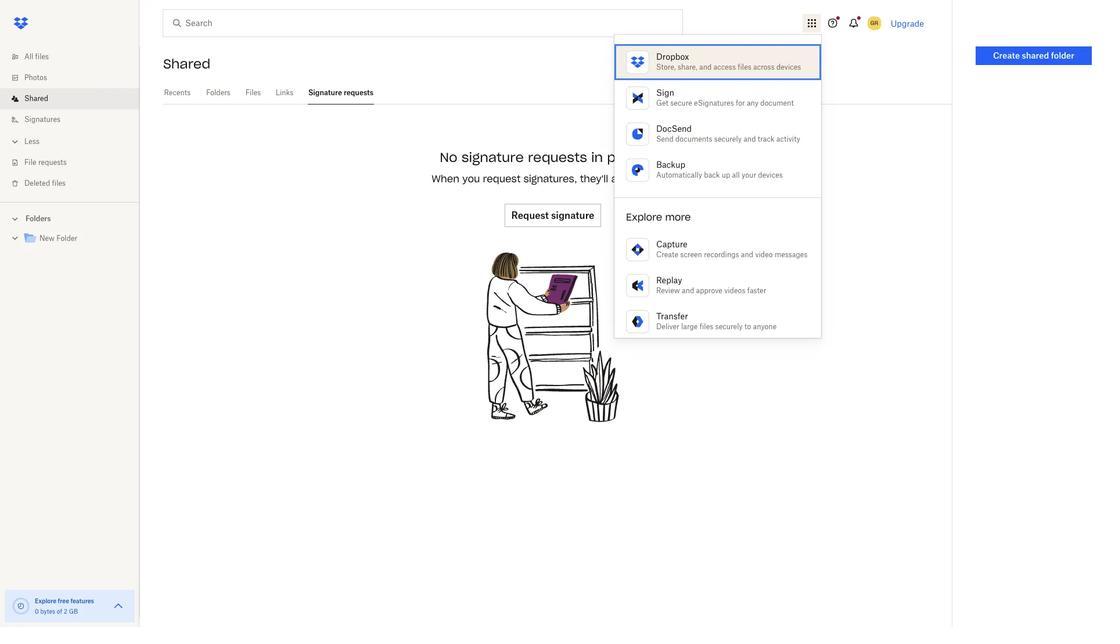Task type: describe. For each thing, give the bounding box(es) containing it.
approve
[[696, 286, 723, 295]]

folder
[[57, 234, 77, 243]]

all
[[24, 52, 33, 61]]

file
[[24, 158, 36, 167]]

create shared folder
[[993, 51, 1075, 60]]

when you request signatures, they'll appear here.
[[432, 173, 674, 185]]

large
[[681, 322, 698, 331]]

folders button
[[0, 210, 139, 227]]

free
[[58, 598, 69, 605]]

links
[[276, 88, 294, 97]]

docsend
[[656, 124, 692, 134]]

secure
[[670, 99, 692, 107]]

backup
[[656, 160, 686, 170]]

across
[[753, 63, 775, 71]]

file requests link
[[9, 152, 139, 173]]

folders inside button
[[26, 214, 51, 223]]

photos
[[24, 73, 47, 82]]

and inside dropbox store, share, and access files across devices
[[699, 63, 712, 71]]

upgrade link
[[891, 18, 924, 28]]

access
[[714, 63, 736, 71]]

document
[[761, 99, 794, 107]]

replay review and approve videos faster
[[656, 275, 766, 295]]

messages
[[775, 250, 808, 259]]

file requests
[[24, 158, 67, 167]]

folder
[[1051, 51, 1075, 60]]

progress
[[607, 149, 666, 166]]

no
[[440, 149, 458, 166]]

0 vertical spatial folders
[[206, 88, 231, 97]]

sign
[[656, 88, 674, 98]]

dropbox store, share, and access files across devices
[[656, 52, 801, 71]]

gb
[[69, 608, 78, 615]]

review
[[656, 286, 680, 295]]

transfer deliver large files securely to anyone
[[656, 311, 777, 331]]

in
[[591, 149, 603, 166]]

securely inside transfer deliver large files securely to anyone
[[715, 322, 743, 331]]

files inside dropbox store, share, and access files across devices
[[738, 63, 752, 71]]

deliver
[[656, 322, 680, 331]]

all
[[732, 171, 740, 180]]

explore more
[[626, 211, 691, 223]]

shared link
[[9, 88, 139, 109]]

2 horizontal spatial requests
[[528, 149, 587, 166]]

no signature requests in progress
[[440, 149, 666, 166]]

files
[[246, 88, 261, 97]]

any
[[747, 99, 759, 107]]

create shared folder button
[[976, 46, 1092, 65]]

for
[[736, 99, 745, 107]]

devices inside dropbox store, share, and access files across devices
[[777, 63, 801, 71]]

0
[[35, 608, 39, 615]]

and inside replay review and approve videos faster
[[682, 286, 694, 295]]

they'll
[[580, 173, 608, 185]]

get
[[656, 99, 669, 107]]

activity
[[777, 135, 800, 143]]

automatically
[[656, 171, 702, 180]]

recents link
[[163, 81, 192, 103]]

sign get secure esignatures for any document
[[656, 88, 794, 107]]

new
[[40, 234, 55, 243]]

store,
[[656, 63, 676, 71]]

files inside all files 'link'
[[35, 52, 49, 61]]

requests for signature requests
[[344, 88, 374, 97]]

bytes
[[40, 608, 55, 615]]

illustration of an empty shelf image
[[466, 250, 640, 425]]

recordings
[[704, 250, 739, 259]]

and inside capture create screen recordings and video messages
[[741, 250, 754, 259]]

of
[[57, 608, 62, 615]]

shared list item
[[0, 88, 139, 109]]



Task type: locate. For each thing, give the bounding box(es) containing it.
deleted
[[24, 179, 50, 188]]

explore free features 0 bytes of 2 gb
[[35, 598, 94, 615]]

backup automatically back up all your devices
[[656, 160, 783, 180]]

signature
[[308, 88, 342, 97]]

create down the capture
[[656, 250, 679, 259]]

0 vertical spatial create
[[993, 51, 1020, 60]]

features
[[71, 598, 94, 605]]

requests right file
[[38, 158, 67, 167]]

back
[[704, 171, 720, 180]]

shared up "recents" link
[[163, 56, 211, 72]]

devices right across
[[777, 63, 801, 71]]

folders left files
[[206, 88, 231, 97]]

send
[[656, 135, 674, 143]]

1 horizontal spatial requests
[[344, 88, 374, 97]]

dropbox
[[656, 52, 689, 62]]

1 vertical spatial create
[[656, 250, 679, 259]]

docsend send documents securely and track activity
[[656, 124, 800, 143]]

photos link
[[9, 67, 139, 88]]

shared
[[163, 56, 211, 72], [24, 94, 48, 103]]

create left shared
[[993, 51, 1020, 60]]

explore for explore free features 0 bytes of 2 gb
[[35, 598, 56, 605]]

0 horizontal spatial shared
[[24, 94, 48, 103]]

explore inside explore free features 0 bytes of 2 gb
[[35, 598, 56, 605]]

0 vertical spatial securely
[[714, 135, 742, 143]]

and right share,
[[699, 63, 712, 71]]

files right all
[[35, 52, 49, 61]]

signatures,
[[524, 173, 577, 185]]

deleted files
[[24, 179, 66, 188]]

new folder link
[[23, 231, 130, 247]]

upgrade
[[891, 18, 924, 28]]

files left across
[[738, 63, 752, 71]]

you
[[462, 173, 480, 185]]

files right deleted
[[52, 179, 66, 188]]

requests
[[344, 88, 374, 97], [528, 149, 587, 166], [38, 158, 67, 167]]

devices
[[777, 63, 801, 71], [758, 171, 783, 180]]

signatures
[[24, 115, 60, 124]]

create
[[993, 51, 1020, 60], [656, 250, 679, 259]]

here.
[[649, 173, 674, 185]]

replay
[[656, 275, 682, 285]]

and inside docsend send documents securely and track activity
[[744, 135, 756, 143]]

all files
[[24, 52, 49, 61]]

tab list containing recents
[[163, 81, 952, 105]]

securely inside docsend send documents securely and track activity
[[714, 135, 742, 143]]

and left video
[[741, 250, 754, 259]]

devices right your
[[758, 171, 783, 180]]

requests up when you request signatures, they'll appear here.
[[528, 149, 587, 166]]

all files link
[[9, 46, 139, 67]]

when
[[432, 173, 459, 185]]

dropbox image
[[9, 12, 33, 35]]

devices inside 'backup automatically back up all your devices'
[[758, 171, 783, 180]]

list containing all files
[[0, 40, 139, 202]]

securely
[[714, 135, 742, 143], [715, 322, 743, 331]]

securely left to
[[715, 322, 743, 331]]

files inside deleted files "link"
[[52, 179, 66, 188]]

shared inside list item
[[24, 94, 48, 103]]

share,
[[678, 63, 698, 71]]

more
[[665, 211, 691, 223]]

quota usage element
[[12, 597, 30, 616]]

0 vertical spatial devices
[[777, 63, 801, 71]]

1 vertical spatial securely
[[715, 322, 743, 331]]

transfer
[[656, 311, 688, 321]]

shared
[[1022, 51, 1049, 60]]

0 horizontal spatial explore
[[35, 598, 56, 605]]

explore
[[626, 211, 662, 223], [35, 598, 56, 605]]

1 vertical spatial shared
[[24, 94, 48, 103]]

1 vertical spatial devices
[[758, 171, 783, 180]]

videos
[[724, 286, 746, 295]]

faster
[[747, 286, 766, 295]]

create inside capture create screen recordings and video messages
[[656, 250, 679, 259]]

files inside transfer deliver large files securely to anyone
[[700, 322, 714, 331]]

capture
[[656, 239, 688, 249]]

shared down photos
[[24, 94, 48, 103]]

video
[[755, 250, 773, 259]]

signature requests
[[308, 88, 374, 97]]

recents
[[164, 88, 191, 97]]

0 horizontal spatial requests
[[38, 158, 67, 167]]

signatures link
[[9, 109, 139, 130]]

less image
[[9, 136, 21, 148]]

new folder
[[40, 234, 77, 243]]

screen
[[680, 250, 702, 259]]

create inside button
[[993, 51, 1020, 60]]

anyone
[[753, 322, 777, 331]]

explore up bytes
[[35, 598, 56, 605]]

deleted files link
[[9, 173, 139, 194]]

explore for explore more
[[626, 211, 662, 223]]

request
[[483, 173, 521, 185]]

1 horizontal spatial create
[[993, 51, 1020, 60]]

tab list
[[163, 81, 952, 105]]

1 horizontal spatial folders
[[206, 88, 231, 97]]

0 vertical spatial shared
[[163, 56, 211, 72]]

files link
[[245, 81, 261, 103]]

0 horizontal spatial create
[[656, 250, 679, 259]]

up
[[722, 171, 730, 180]]

track
[[758, 135, 775, 143]]

1 vertical spatial folders
[[26, 214, 51, 223]]

esignatures
[[694, 99, 734, 107]]

folders up new
[[26, 214, 51, 223]]

and left track
[[744, 135, 756, 143]]

1 vertical spatial explore
[[35, 598, 56, 605]]

and right 'review'
[[682, 286, 694, 295]]

1 horizontal spatial shared
[[163, 56, 211, 72]]

links link
[[275, 81, 294, 103]]

1 horizontal spatial explore
[[626, 211, 662, 223]]

0 vertical spatial explore
[[626, 211, 662, 223]]

signature requests link
[[308, 81, 374, 103]]

your
[[742, 171, 756, 180]]

capture create screen recordings and video messages
[[656, 239, 808, 259]]

files right large
[[700, 322, 714, 331]]

documents
[[676, 135, 713, 143]]

list
[[0, 40, 139, 202]]

securely up 'backup automatically back up all your devices'
[[714, 135, 742, 143]]

0 horizontal spatial folders
[[26, 214, 51, 223]]

2
[[64, 608, 67, 615]]

folders link
[[206, 81, 231, 103]]

folders
[[206, 88, 231, 97], [26, 214, 51, 223]]

less
[[24, 137, 40, 146]]

requests right signature
[[344, 88, 374, 97]]

to
[[745, 322, 751, 331]]

explore left more
[[626, 211, 662, 223]]

signature
[[462, 149, 524, 166]]

requests for file requests
[[38, 158, 67, 167]]

files
[[35, 52, 49, 61], [738, 63, 752, 71], [52, 179, 66, 188], [700, 322, 714, 331]]

and
[[699, 63, 712, 71], [744, 135, 756, 143], [741, 250, 754, 259], [682, 286, 694, 295]]

appear
[[611, 173, 646, 185]]



Task type: vqa. For each thing, say whether or not it's contained in the screenshot.
Paper at the bottom left of the page
no



